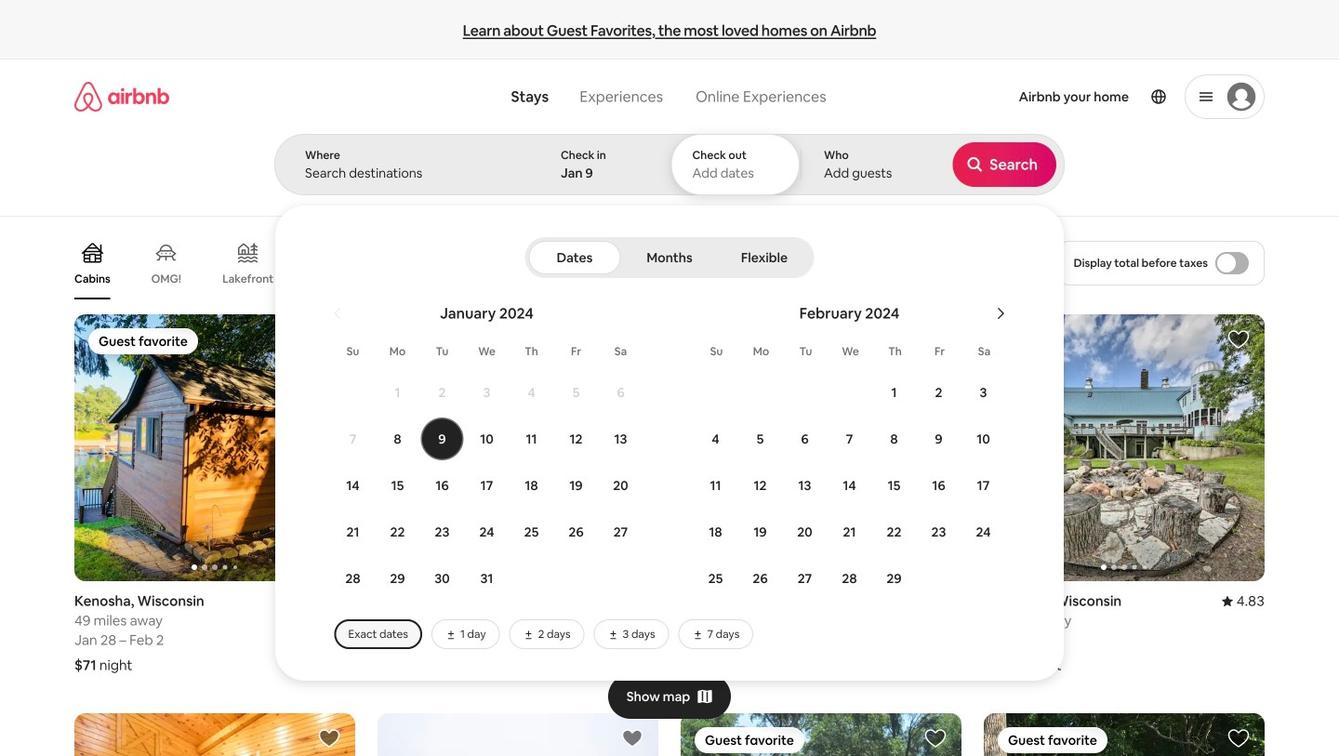 Task type: vqa. For each thing, say whether or not it's contained in the screenshot.
'4.83 OUT OF 5 AVERAGE RATING' icon
yes



Task type: describe. For each thing, give the bounding box(es) containing it.
add to wishlist: lake geneva, wisconsin image
[[925, 328, 947, 351]]

add to wishlist: porter, indiana image
[[925, 727, 947, 750]]

add to wishlist: walworth, wisconsin image
[[1228, 328, 1250, 351]]

4.83 out of 5 average rating image
[[1222, 592, 1265, 610]]

Search destinations field
[[305, 165, 508, 181]]

add to wishlist: pontiac, illinois image
[[318, 727, 340, 750]]

what can we help you find? tab list
[[496, 76, 679, 117]]

add to wishlist: trevor, wisconsin image
[[621, 328, 644, 351]]

profile element
[[856, 60, 1265, 134]]



Task type: locate. For each thing, give the bounding box(es) containing it.
tab panel
[[274, 134, 1339, 681]]

tab list
[[529, 237, 811, 278]]

calendar application
[[297, 284, 1339, 649]]

group
[[74, 227, 946, 300], [74, 314, 355, 581], [378, 314, 659, 581], [681, 314, 962, 581], [984, 314, 1265, 581], [74, 713, 355, 756], [378, 713, 659, 756], [681, 713, 962, 756], [984, 713, 1265, 756]]

add to wishlist: mokena, illinois image
[[621, 727, 644, 750]]

add to wishlist: sawyer, michigan image
[[1228, 727, 1250, 750]]

None search field
[[274, 60, 1339, 681]]



